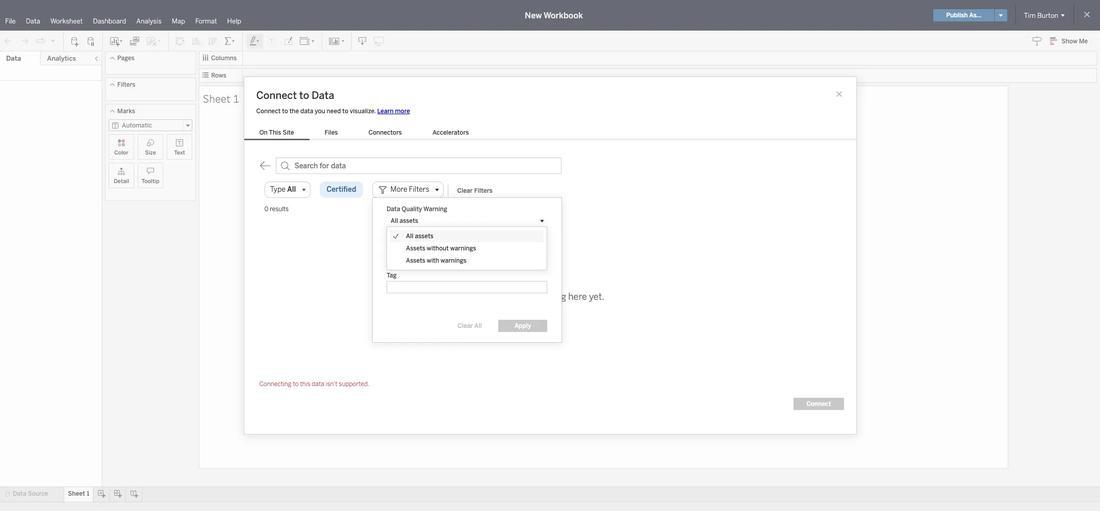 Task type: locate. For each thing, give the bounding box(es) containing it.
data right the
[[301, 108, 313, 115]]

to use edit in desktop, save the workbook outside of personal space image
[[374, 36, 384, 46]]

1 horizontal spatial 1
[[233, 91, 239, 105]]

totals image
[[224, 36, 236, 46]]

1 right source
[[87, 490, 89, 497]]

filters inside button
[[474, 187, 493, 194]]

tag
[[387, 272, 397, 279]]

data up you
[[312, 89, 334, 102]]

new
[[525, 10, 542, 20]]

all assets button
[[387, 215, 548, 227]]

sheet
[[203, 91, 231, 105], [68, 490, 85, 497]]

1 vertical spatial sheet 1
[[68, 490, 89, 497]]

connect to the data you need to visualize. learn more
[[256, 108, 410, 115]]

1 vertical spatial warnings
[[441, 257, 467, 264]]

apply
[[515, 322, 531, 330]]

assets inside all assets dropdown button
[[400, 217, 418, 224]]

1 vertical spatial clear
[[458, 322, 473, 330]]

here
[[568, 291, 587, 303]]

data quality warning list box
[[387, 227, 547, 270]]

sheet 1 down rows
[[203, 91, 239, 105]]

to inside alert
[[293, 381, 299, 388]]

0 horizontal spatial sheet 1
[[68, 490, 89, 497]]

Tag text field
[[387, 281, 548, 293]]

to left the
[[282, 108, 288, 115]]

1 vertical spatial all
[[406, 233, 414, 240]]

me
[[1079, 38, 1088, 45]]

assets down quality
[[400, 217, 418, 224]]

clear sheet image
[[146, 36, 162, 46]]

filters inside popup button
[[409, 185, 429, 194]]

1 assets from the top
[[406, 245, 426, 252]]

2 horizontal spatial filters
[[474, 187, 493, 194]]

0 vertical spatial sheet
[[203, 91, 231, 105]]

all assets
[[391, 217, 418, 224]]

analytics
[[47, 55, 76, 62]]

clear all button
[[450, 320, 490, 332]]

0 vertical spatial all
[[391, 217, 398, 224]]

sheet right source
[[68, 490, 85, 497]]

connecting
[[259, 381, 292, 388]]

filters up marks
[[117, 81, 135, 88]]

sheet 1 right source
[[68, 490, 89, 497]]

data for isn't
[[312, 381, 324, 388]]

more
[[395, 108, 410, 115]]

data source
[[13, 490, 48, 497]]

connectors
[[369, 129, 402, 136]]

workbook
[[544, 10, 583, 20]]

filters up data quality warning
[[409, 185, 429, 194]]

connect for connect to data
[[256, 89, 297, 102]]

certified button
[[320, 182, 363, 198]]

learn
[[377, 108, 394, 115]]

1 vertical spatial connect
[[256, 108, 281, 115]]

tim
[[1024, 11, 1036, 19]]

dialog containing data quality warning
[[378, 198, 556, 337]]

is
[[525, 291, 532, 303]]

assets
[[400, 217, 418, 224], [415, 233, 434, 240]]

0 vertical spatial connect
[[256, 89, 297, 102]]

assets left the with
[[406, 257, 426, 264]]

nothing
[[534, 291, 566, 303]]

0 vertical spatial assets
[[400, 217, 418, 224]]

clear all
[[458, 322, 482, 330]]

sheet down rows
[[203, 91, 231, 105]]

data up "all assets"
[[387, 206, 400, 213]]

warnings down without
[[441, 257, 467, 264]]

file
[[5, 17, 16, 25]]

0 vertical spatial clear
[[457, 187, 473, 194]]

to
[[299, 89, 309, 102], [282, 108, 288, 115], [343, 108, 348, 115], [293, 381, 299, 388]]

1 down columns
[[233, 91, 239, 105]]

the
[[290, 108, 299, 115]]

0 vertical spatial 1
[[233, 91, 239, 105]]

show
[[1062, 38, 1078, 45]]

all up connection
[[391, 217, 398, 224]]

list box
[[244, 127, 484, 140]]

replay animation image
[[36, 36, 46, 46]]

filters for more filters
[[409, 185, 429, 194]]

to right the need
[[343, 108, 348, 115]]

highlight image
[[249, 36, 261, 46]]

assets left without
[[406, 245, 426, 252]]

to for data
[[299, 89, 309, 102]]

connecting to this data isn't supported. alert
[[259, 377, 844, 392]]

size
[[145, 149, 156, 156]]

sheet 1
[[203, 91, 239, 105], [68, 490, 89, 497]]

burton
[[1038, 11, 1059, 19]]

show/hide cards image
[[329, 36, 345, 46]]

1 horizontal spatial filters
[[409, 185, 429, 194]]

connection
[[387, 239, 420, 246]]

clear inside clear all button
[[458, 322, 473, 330]]

assets inside the all assets assets without warnings assets with warnings
[[415, 233, 434, 240]]

yet.
[[589, 291, 605, 303]]

2 horizontal spatial all
[[475, 322, 482, 330]]

clear
[[457, 187, 473, 194], [458, 322, 473, 330]]

source
[[28, 490, 48, 497]]

assets up without
[[415, 233, 434, 240]]

all down tag text field
[[475, 322, 482, 330]]

0 vertical spatial data
[[301, 108, 313, 115]]

certified
[[327, 185, 356, 194]]

2 assets from the top
[[406, 257, 426, 264]]

data down undo icon
[[6, 55, 21, 62]]

1 horizontal spatial sheet 1
[[203, 91, 239, 105]]

all for all assets assets without warnings assets with warnings
[[406, 233, 414, 240]]

connect button
[[794, 398, 844, 410]]

filters up all assets dropdown button
[[474, 187, 493, 194]]

1 horizontal spatial all
[[406, 233, 414, 240]]

all
[[391, 217, 398, 224], [406, 233, 414, 240], [475, 322, 482, 330]]

clear up all assets dropdown button
[[457, 187, 473, 194]]

this
[[300, 381, 310, 388]]

dialog
[[378, 198, 556, 337]]

data guide image
[[1032, 36, 1043, 46]]

all inside the all assets assets without warnings assets with warnings
[[406, 233, 414, 240]]

clear inside clear filters button
[[457, 187, 473, 194]]

format workbook image
[[283, 36, 293, 46]]

data
[[301, 108, 313, 115], [312, 381, 324, 388]]

data for you
[[301, 108, 313, 115]]

data inside alert
[[312, 381, 324, 388]]

2 vertical spatial connect
[[807, 401, 831, 408]]

to up connect to the data you need to visualize. learn more
[[299, 89, 309, 102]]

connect for connect to the data you need to visualize. learn more
[[256, 108, 281, 115]]

all inside button
[[475, 322, 482, 330]]

all down "all assets"
[[406, 233, 414, 240]]

new worksheet image
[[109, 36, 123, 46]]

0 horizontal spatial all
[[391, 217, 398, 224]]

1 vertical spatial assets
[[406, 257, 426, 264]]

assets
[[406, 245, 426, 252], [406, 257, 426, 264]]

assets for all assets assets without warnings assets with warnings
[[415, 233, 434, 240]]

publish as... button
[[934, 9, 995, 21]]

0 vertical spatial sheet 1
[[203, 91, 239, 105]]

0
[[265, 206, 269, 213]]

1 vertical spatial assets
[[415, 233, 434, 240]]

filters
[[117, 81, 135, 88], [409, 185, 429, 194], [474, 187, 493, 194]]

format
[[195, 17, 217, 25]]

you
[[315, 108, 325, 115]]

0 results
[[265, 206, 289, 213]]

apply button
[[499, 320, 548, 332]]

1 vertical spatial data
[[312, 381, 324, 388]]

0 vertical spatial assets
[[406, 245, 426, 252]]

data right this
[[312, 381, 324, 388]]

type
[[421, 239, 435, 246]]

1 vertical spatial 1
[[87, 490, 89, 497]]

redo image
[[19, 36, 30, 46]]

detail
[[114, 178, 129, 185]]

1
[[233, 91, 239, 105], [87, 490, 89, 497]]

clear for clear filters
[[457, 187, 473, 194]]

data
[[26, 17, 40, 25], [6, 55, 21, 62], [312, 89, 334, 102], [387, 206, 400, 213], [13, 490, 26, 497]]

all inside dropdown button
[[391, 217, 398, 224]]

warning
[[424, 206, 447, 213]]

clear filters
[[457, 187, 493, 194]]

all assets assets without warnings assets with warnings
[[406, 233, 476, 264]]

quality
[[402, 206, 422, 213]]

0 horizontal spatial filters
[[117, 81, 135, 88]]

warnings right without
[[450, 245, 476, 252]]

accelerators
[[433, 129, 469, 136]]

2 vertical spatial all
[[475, 322, 482, 330]]

clear down tag text field
[[458, 322, 473, 330]]

to left this
[[293, 381, 299, 388]]

connect inside button
[[807, 401, 831, 408]]

warnings
[[450, 245, 476, 252], [441, 257, 467, 264]]

1 vertical spatial sheet
[[68, 490, 85, 497]]

connect
[[256, 89, 297, 102], [256, 108, 281, 115], [807, 401, 831, 408]]

worksheet
[[50, 17, 83, 25]]



Task type: vqa. For each thing, say whether or not it's contained in the screenshot.
top THE :
no



Task type: describe. For each thing, give the bounding box(es) containing it.
tooltip
[[142, 178, 159, 185]]

results
[[270, 206, 289, 213]]

connect for connect
[[807, 401, 831, 408]]

marks
[[117, 108, 135, 115]]

connecting to this data isn't supported.
[[259, 381, 370, 388]]

new data source image
[[70, 36, 80, 46]]

download image
[[358, 36, 368, 46]]

as...
[[970, 12, 982, 19]]

publish as...
[[947, 12, 982, 19]]

need
[[327, 108, 341, 115]]

replay animation image
[[50, 38, 56, 44]]

clear for clear all
[[458, 322, 473, 330]]

map
[[172, 17, 185, 25]]

to for this
[[293, 381, 299, 388]]

tim burton
[[1024, 11, 1059, 19]]

0 horizontal spatial sheet
[[68, 490, 85, 497]]

visualize.
[[350, 108, 376, 115]]

collapse image
[[93, 56, 99, 62]]

connection type
[[387, 239, 435, 246]]

show labels image
[[267, 36, 277, 46]]

site
[[283, 129, 294, 136]]

there is nothing here yet.
[[499, 291, 605, 303]]

undo image
[[3, 36, 13, 46]]

this
[[269, 129, 281, 136]]

color
[[114, 149, 129, 156]]

show me button
[[1046, 33, 1097, 49]]

on this site
[[259, 129, 294, 136]]

data inside dialog
[[387, 206, 400, 213]]

more filters
[[391, 185, 429, 194]]

help
[[227, 17, 241, 25]]

fit image
[[300, 36, 316, 46]]

to for the
[[282, 108, 288, 115]]

rows
[[211, 72, 227, 79]]

sort descending image
[[208, 36, 218, 46]]

publish
[[947, 12, 968, 19]]

swap rows and columns image
[[175, 36, 185, 46]]

learn more link
[[377, 108, 410, 115]]

all for all assets
[[391, 217, 398, 224]]

list box containing on this site
[[244, 127, 484, 140]]

assets for all assets
[[400, 217, 418, 224]]

connect to data
[[256, 89, 334, 102]]

dashboard
[[93, 17, 126, 25]]

supported.
[[339, 381, 370, 388]]

without
[[427, 245, 449, 252]]

columns
[[211, 55, 237, 62]]

more
[[391, 185, 407, 194]]

show me
[[1062, 38, 1088, 45]]

analysis
[[136, 17, 162, 25]]

on
[[259, 129, 268, 136]]

data left source
[[13, 490, 26, 497]]

pause auto updates image
[[86, 36, 96, 46]]

text
[[174, 149, 185, 156]]

data up replay animation icon
[[26, 17, 40, 25]]

new workbook
[[525, 10, 583, 20]]

filters for clear filters
[[474, 187, 493, 194]]

duplicate image
[[130, 36, 140, 46]]

sort ascending image
[[191, 36, 202, 46]]

0 vertical spatial warnings
[[450, 245, 476, 252]]

pages
[[117, 55, 135, 62]]

1 horizontal spatial sheet
[[203, 91, 231, 105]]

files
[[325, 129, 338, 136]]

isn't
[[326, 381, 338, 388]]

with
[[427, 257, 439, 264]]

0 horizontal spatial 1
[[87, 490, 89, 497]]

more filters button
[[372, 182, 444, 198]]

there
[[499, 291, 523, 303]]

data quality warning
[[387, 206, 447, 213]]

clear filters button
[[453, 184, 497, 197]]



